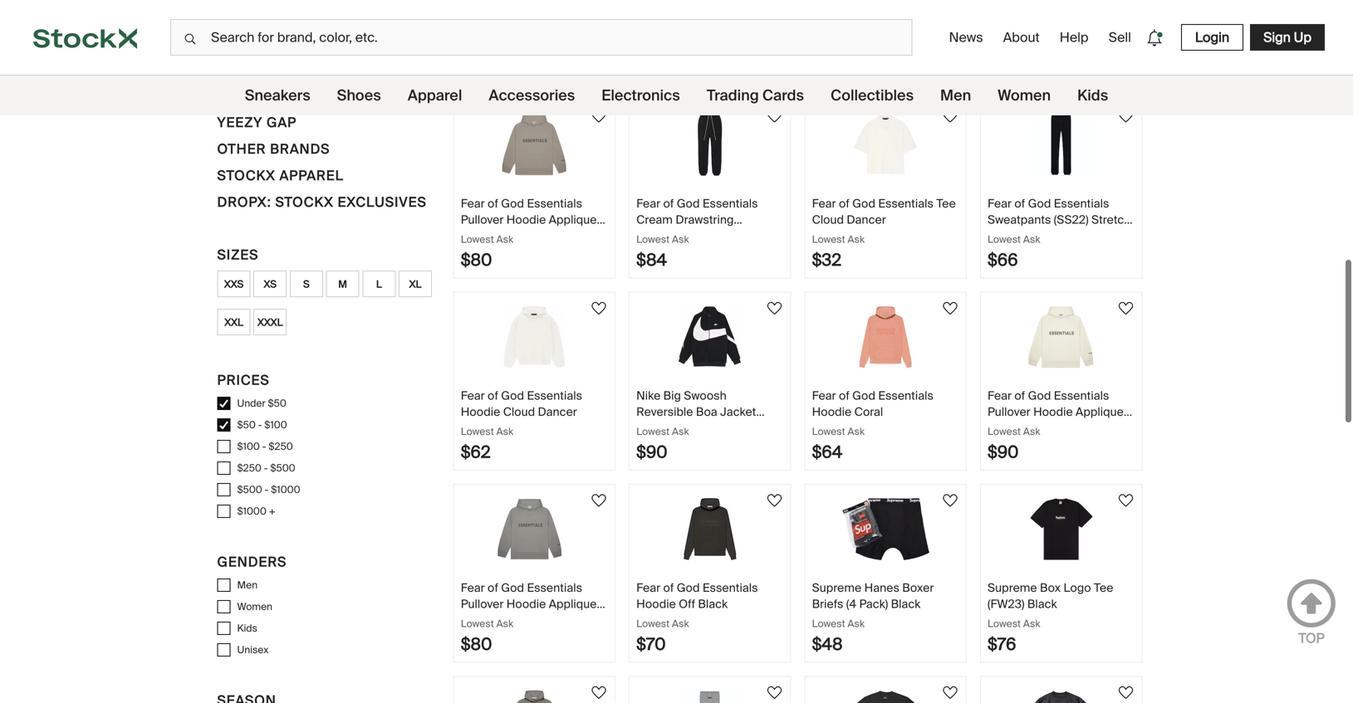 Task type: locate. For each thing, give the bounding box(es) containing it.
1 vertical spatial $80
[[461, 634, 492, 656]]

fear for fear of god essentials pullover hoodie applique logo cement
[[461, 581, 485, 596]]

fear for fear of god essentials cream drawstring sweatpant jet black
[[637, 196, 661, 211]]

essentials for fear of god essentials sweatpants (ss22) stretch limo
[[1054, 196, 1109, 211]]

lowest inside "fear of god essentials hoodie jet black lowest ask $79"
[[812, 41, 845, 54]]

2 vertical spatial pullover
[[461, 597, 504, 612]]

dancer down fear of god essentials hoodie cloud dancer image
[[538, 404, 577, 420]]

1 horizontal spatial $50
[[268, 397, 286, 410]]

1 horizontal spatial $90
[[988, 442, 1019, 463]]

god inside fear of god essentials hoodie cloud dancer lowest ask $62
[[501, 388, 524, 404]]

god inside the fear of god essentials pullover hoodie applique logo cement
[[501, 581, 524, 596]]

men
[[941, 86, 971, 105], [237, 579, 258, 592]]

applique for fear of god essentials pullover hoodie applique logo taupe
[[549, 212, 597, 227]]

essentials for fear of god essentials pullover hoodie applique logo taupe
[[527, 196, 582, 211]]

Search... search field
[[170, 19, 913, 56]]

1 vertical spatial kids
[[237, 622, 257, 635]]

of up sweatpants
[[1015, 196, 1025, 211]]

of up buttercream
[[1015, 388, 1025, 404]]

fear of god essentials sweatpants (ss22) stretch limo image
[[1003, 114, 1120, 176]]

of inside fear of god essentials cream drawstring sweatpant jet black
[[663, 196, 674, 211]]

stockx inside 'dropx: stockx exclusives' button
[[275, 194, 334, 211]]

about
[[1003, 29, 1040, 46]]

1 horizontal spatial kids
[[1078, 86, 1108, 105]]

1 horizontal spatial (asia
[[637, 420, 663, 436]]

supreme up briefs
[[812, 581, 862, 596]]

essentials inside the fear of god essentials pullover hoodie applique logo cement
[[527, 581, 582, 596]]

stockx up dropx:
[[217, 167, 276, 184]]

of inside fear of god essentials hoodie cloud dancer lowest ask $62
[[488, 388, 498, 404]]

buttercream
[[1018, 420, 1086, 436]]

of up taupe
[[488, 196, 498, 211]]

god inside the fear of god essentials tee cloud dancer lowest ask $32
[[853, 196, 876, 211]]

women up unisex
[[237, 601, 272, 614]]

xxxl
[[258, 316, 283, 329]]

lowest ask $80 right xl button
[[461, 233, 514, 271]]

fear for fear of god essentials sweatpants (ss22) stretch limo
[[988, 196, 1012, 211]]

hoodie up taupe
[[507, 212, 546, 227]]

lowest ask $69
[[988, 41, 1041, 79]]

ask inside fear of god essentials hoodie silver cloud lowest ask $68
[[672, 41, 689, 54]]

1 vertical spatial $1000
[[237, 505, 266, 518]]

cement
[[491, 613, 535, 628]]

lowest ask $80 up fear of god essentials hoodie desert taupe 'image'
[[461, 618, 514, 656]]

logo inside the fear of god essentials pullover hoodie applique logo cement
[[461, 613, 488, 628]]

0 vertical spatial stockx
[[217, 167, 276, 184]]

of up $68
[[663, 4, 674, 19]]

2 lowest ask $90 from the left
[[988, 425, 1041, 463]]

stretch
[[1092, 212, 1131, 227]]

applique for fear of god essentials pullover hoodie applique logo cement
[[549, 597, 597, 612]]

1 horizontal spatial cloud
[[711, 20, 743, 35]]

$50 - $100
[[237, 419, 287, 432]]

god inside fear of god essentials pullover hoodie applique logo taupe
[[501, 196, 524, 211]]

god inside "fear of god essentials sweatpants (ss22) stretch limo"
[[1028, 196, 1051, 211]]

stockx apparel button
[[217, 165, 344, 192]]

0 vertical spatial nike
[[988, 4, 1012, 19]]

1 vertical spatial lowest ask $80
[[461, 618, 514, 656]]

men link
[[941, 76, 971, 115]]

hoodie inside nike sportswear tech fleece full-zip hoodie heather grey/black
[[1071, 20, 1110, 35]]

$500 up $1000 +
[[237, 484, 262, 496]]

1 vertical spatial sizing)
[[666, 420, 701, 436]]

1 horizontal spatial tee
[[1094, 581, 1114, 596]]

1 horizontal spatial apparel
[[408, 86, 462, 105]]

hoodie up cement at the bottom left of the page
[[507, 597, 546, 612]]

hoodie down tech
[[1071, 20, 1110, 35]]

0 horizontal spatial nike
[[637, 388, 661, 404]]

god inside fear of god essentials cream drawstring sweatpant jet black
[[677, 196, 700, 211]]

pullover up buttercream
[[988, 404, 1031, 420]]

- down the $100 - $250 at the left bottom
[[264, 462, 268, 475]]

hoodie inside the fear of god essentials pullover hoodie applique logo cement
[[507, 597, 546, 612]]

1 horizontal spatial women
[[998, 86, 1051, 105]]

nike
[[988, 4, 1012, 19], [637, 388, 661, 404]]

of up cream on the top left of the page
[[663, 196, 674, 211]]

of up $64
[[839, 388, 850, 404]]

hoodie left coral
[[812, 404, 852, 420]]

of up cement at the bottom left of the page
[[488, 581, 498, 596]]

s
[[303, 278, 310, 291]]

2 vertical spatial cloud
[[503, 404, 535, 420]]

xxxl button
[[254, 309, 287, 336]]

logo for fear of god essentials pullover hoodie applique logo buttercream
[[988, 420, 1015, 436]]

xl
[[409, 278, 422, 291]]

hoodie up $62
[[461, 404, 500, 420]]

stockx down 'stockx apparel' button
[[275, 194, 334, 211]]

1 vertical spatial $70
[[637, 634, 666, 656]]

ut
[[544, 4, 559, 19]]

news link
[[943, 22, 990, 53]]

sizing) down 'graphic'
[[490, 36, 525, 51]]

$50 right under
[[268, 397, 286, 410]]

1 vertical spatial men
[[237, 579, 258, 592]]

god for fear of god essentials hoodie coral lowest ask $64
[[853, 388, 876, 404]]

1 vertical spatial dancer
[[538, 404, 577, 420]]

xs button
[[254, 271, 287, 297]]

fear for fear of god essentials tee cloud dancer lowest ask $32
[[812, 196, 836, 211]]

pullover inside fear of god essentials pullover hoodie applique logo taupe
[[461, 212, 504, 227]]

men down the genders
[[237, 579, 258, 592]]

nike for $69
[[988, 4, 1012, 19]]

god
[[677, 4, 700, 19], [853, 4, 876, 19], [501, 196, 524, 211], [677, 196, 700, 211], [853, 196, 876, 211], [1028, 196, 1051, 211], [501, 388, 524, 404], [853, 388, 876, 404], [1028, 388, 1051, 404], [501, 581, 524, 596], [677, 581, 700, 596]]

0 vertical spatial men
[[941, 86, 971, 105]]

fear inside fear of god essentials cream drawstring sweatpant jet black
[[637, 196, 661, 211]]

fear inside fear of god essentials pullover hoodie applique logo buttercream
[[988, 388, 1012, 404]]

god inside fear of god essentials pullover hoodie applique logo buttercream
[[1028, 388, 1051, 404]]

$80 down cement at the bottom left of the page
[[461, 634, 492, 656]]

women down $69
[[998, 86, 1051, 105]]

1 vertical spatial $50
[[237, 419, 256, 432]]

follow image for $70
[[765, 491, 785, 511]]

dropx: stockx exclusives
[[217, 194, 427, 211]]

1 vertical spatial $100
[[237, 440, 260, 453]]

$90
[[637, 442, 668, 463], [988, 442, 1019, 463]]

essentials inside fear of god essentials hoodie silver cloud lowest ask $68
[[703, 4, 758, 19]]

logo left cement at the bottom left of the page
[[461, 613, 488, 628]]

(asia down reversible
[[637, 420, 663, 436]]

0 vertical spatial pullover
[[461, 212, 504, 227]]

applique inside fear of god essentials pullover hoodie applique logo buttercream
[[1076, 404, 1124, 420]]

fear of god essentials cream drawstring sweatpant jet black image
[[652, 114, 768, 176]]

of for fear of god essentials tee cloud dancer lowest ask $32
[[839, 196, 850, 211]]

follow image for $80
[[589, 106, 609, 126]]

of
[[663, 4, 674, 19], [839, 4, 850, 19], [488, 196, 498, 211], [663, 196, 674, 211], [839, 196, 850, 211], [1015, 196, 1025, 211], [488, 388, 498, 404], [839, 388, 850, 404], [1015, 388, 1025, 404], [488, 581, 498, 596], [663, 581, 674, 596]]

kids up unisex
[[237, 622, 257, 635]]

$90 down reversible
[[637, 442, 668, 463]]

back to top image
[[1287, 579, 1337, 629]]

yeezy gap button
[[217, 112, 297, 139]]

$50 down under
[[237, 419, 256, 432]]

follow image for $84
[[765, 106, 785, 126]]

1 $90 from the left
[[637, 442, 668, 463]]

of for fear of god essentials hoodie coral lowest ask $64
[[839, 388, 850, 404]]

1 vertical spatial women
[[237, 601, 272, 614]]

1 vertical spatial $250
[[237, 462, 262, 475]]

$250 up '$250 - $500'
[[269, 440, 293, 453]]

fear inside fear of god essentials hoodie off black lowest ask $70
[[637, 581, 661, 596]]

1 vertical spatial nike
[[637, 388, 661, 404]]

fear of god essentials pullover hoodie applique logo taupe
[[461, 196, 597, 243]]

black inside nike big swoosh reversible boa jacket (asia sizing) black white
[[704, 420, 734, 436]]

0 vertical spatial dancer
[[847, 212, 886, 227]]

black down boxer
[[891, 597, 921, 612]]

xxl button
[[217, 309, 250, 336]]

silver
[[679, 20, 709, 35]]

sweatpants
[[988, 212, 1051, 227]]

apparel up dropx: stockx exclusives
[[280, 167, 344, 184]]

black down drawstring
[[717, 228, 746, 243]]

0 horizontal spatial jet
[[697, 228, 714, 243]]

2 $80 from the top
[[461, 634, 492, 656]]

1 horizontal spatial $100
[[264, 419, 287, 432]]

applique inside the fear of god essentials pullover hoodie applique logo cement
[[549, 597, 597, 612]]

swoosh
[[684, 388, 727, 404]]

- up '$250 - $500'
[[262, 440, 266, 453]]

$100 down $50 - $100
[[237, 440, 260, 453]]

of inside the fear of god essentials pullover hoodie applique logo cement
[[488, 581, 498, 596]]

hoodie left the off at the bottom
[[637, 597, 676, 612]]

sign up button
[[1250, 24, 1325, 51]]

1 horizontal spatial supreme
[[812, 581, 862, 596]]

lowest ask $70
[[461, 41, 514, 79]]

nike inside nike sportswear tech fleece full-zip hoodie heather grey/black
[[988, 4, 1012, 19]]

kids inside product category switcher element
[[1078, 86, 1108, 105]]

logo left taupe
[[461, 228, 488, 243]]

ask inside lowest ask $69
[[1023, 41, 1041, 54]]

0 horizontal spatial apparel
[[280, 167, 344, 184]]

0 vertical spatial sizing)
[[490, 36, 525, 51]]

cream
[[637, 212, 673, 227]]

0 horizontal spatial dancer
[[538, 404, 577, 420]]

1 vertical spatial (asia
[[637, 420, 663, 436]]

black right the off at the bottom
[[698, 597, 728, 612]]

fear inside the fear of god essentials tee cloud dancer lowest ask $32
[[812, 196, 836, 211]]

$1000 left the "+"
[[237, 505, 266, 518]]

black down box
[[1028, 597, 1057, 612]]

$90 for logo
[[988, 442, 1019, 463]]

0 horizontal spatial lowest ask $90
[[637, 425, 689, 463]]

0 vertical spatial jet
[[855, 20, 872, 35]]

0 horizontal spatial women
[[237, 601, 272, 614]]

0 horizontal spatial $50
[[237, 419, 256, 432]]

1 vertical spatial stockx
[[275, 194, 334, 211]]

apparel
[[408, 86, 462, 105], [280, 167, 344, 184]]

$69
[[988, 57, 1018, 79]]

big
[[664, 388, 681, 404]]

uniqlo
[[506, 4, 541, 19]]

jet up collectibles link
[[855, 20, 872, 35]]

$250 down the $100 - $250 at the left bottom
[[237, 462, 262, 475]]

fear
[[637, 4, 661, 19], [812, 4, 836, 19], [461, 196, 485, 211], [637, 196, 661, 211], [812, 196, 836, 211], [988, 196, 1012, 211], [461, 388, 485, 404], [812, 388, 836, 404], [988, 388, 1012, 404], [461, 581, 485, 596], [637, 581, 661, 596]]

supreme inside supreme hanes boxer briefs (4 pack) black lowest ask $48
[[812, 581, 862, 596]]

0 horizontal spatial $70
[[461, 57, 490, 79]]

2 horizontal spatial cloud
[[812, 212, 844, 227]]

0 horizontal spatial sizing)
[[490, 36, 525, 51]]

of inside fear of god essentials pullover hoodie applique logo buttercream
[[1015, 388, 1025, 404]]

applique for fear of god essentials pullover hoodie applique logo buttercream
[[1076, 404, 1124, 420]]

t-
[[545, 20, 556, 35]]

fear of god essentials pullover hoodie applique logo taupe image
[[476, 114, 593, 176]]

2 lowest ask $80 from the top
[[461, 618, 514, 656]]

0 horizontal spatial tee
[[937, 196, 956, 211]]

pullover inside fear of god essentials pullover hoodie applique logo buttercream
[[988, 404, 1031, 420]]

0 vertical spatial kids
[[1078, 86, 1108, 105]]

nike up reversible
[[637, 388, 661, 404]]

0 vertical spatial $50
[[268, 397, 286, 410]]

0 horizontal spatial cloud
[[503, 404, 535, 420]]

dancer down fear of god essentials tee cloud dancer image
[[847, 212, 886, 227]]

of for fear of god essentials hoodie cloud dancer lowest ask $62
[[488, 388, 498, 404]]

1 horizontal spatial $70
[[637, 634, 666, 656]]

xxs
[[224, 278, 244, 291]]

lowest inside fear of god essentials hoodie coral lowest ask $64
[[812, 425, 845, 438]]

0 vertical spatial applique
[[549, 212, 597, 227]]

logo
[[461, 228, 488, 243], [988, 420, 1015, 436], [1064, 581, 1091, 596], [461, 613, 488, 628]]

lowest inside supreme box logo tee (fw23) black lowest ask $76
[[988, 618, 1021, 631]]

- down '$250 - $500'
[[265, 484, 269, 496]]

follow image
[[941, 106, 960, 126], [589, 299, 609, 319], [765, 299, 785, 319], [589, 491, 609, 511], [941, 491, 960, 511], [589, 683, 609, 703], [941, 683, 960, 703], [1116, 683, 1136, 703]]

hoodie inside "fear of god essentials hoodie jet black lowest ask $79"
[[812, 20, 852, 35]]

$70 up "fear of god essentials sweatpants (ss22) dark oatmeal" image
[[637, 634, 666, 656]]

hoodie up $79 at the top of the page
[[812, 20, 852, 35]]

hoodie up buttercream
[[1034, 404, 1073, 420]]

of inside "fear of god essentials sweatpants (ss22) stretch limo"
[[1015, 196, 1025, 211]]

$100
[[264, 419, 287, 432], [237, 440, 260, 453]]

0 horizontal spatial $500
[[237, 484, 262, 496]]

about link
[[997, 22, 1047, 53]]

cloud for $32
[[812, 212, 844, 227]]

0 horizontal spatial (asia
[[461, 36, 487, 51]]

$90 down buttercream
[[988, 442, 1019, 463]]

vlone
[[217, 87, 265, 105]]

pullover
[[461, 212, 504, 227], [988, 404, 1031, 420], [461, 597, 504, 612]]

m button
[[326, 271, 359, 297]]

other brands button
[[217, 139, 330, 165]]

0 horizontal spatial $100
[[237, 440, 260, 453]]

full-
[[1027, 20, 1051, 35]]

1 horizontal spatial lowest ask $90
[[988, 425, 1041, 463]]

essentials inside "fear of god essentials hoodie jet black lowest ask $79"
[[878, 4, 934, 19]]

1 horizontal spatial sizing)
[[666, 420, 701, 436]]

cloud right silver
[[711, 20, 743, 35]]

logo left buttercream
[[988, 420, 1015, 436]]

login button
[[1181, 24, 1244, 51]]

nike kobe mamba mentality t-shirt black image
[[828, 691, 944, 704]]

sizing) down reversible
[[666, 420, 701, 436]]

$80 down taupe
[[461, 250, 492, 271]]

$76
[[988, 634, 1017, 656]]

boa
[[696, 404, 718, 420]]

pullover up taupe
[[461, 212, 504, 227]]

$90 for sizing)
[[637, 442, 668, 463]]

of inside fear of god essentials hoodie coral lowest ask $64
[[839, 388, 850, 404]]

stockx logo image
[[33, 28, 137, 49]]

1 vertical spatial applique
[[1076, 404, 1124, 420]]

lowest ask $80
[[461, 233, 514, 271], [461, 618, 514, 656]]

$100 up the $100 - $250 at the left bottom
[[264, 419, 287, 432]]

essentials inside fear of god essentials pullover hoodie applique logo buttercream
[[1054, 388, 1109, 404]]

1 vertical spatial cloud
[[812, 212, 844, 227]]

hoodie inside fear of god essentials hoodie silver cloud lowest ask $68
[[637, 20, 676, 35]]

sizing)
[[490, 36, 525, 51], [666, 420, 701, 436]]

apparel down lowest ask $70 at the left
[[408, 86, 462, 105]]

ask inside fear of god essentials hoodie off black lowest ask $70
[[672, 618, 689, 631]]

stockx inside 'stockx apparel' button
[[217, 167, 276, 184]]

logo inside fear of god essentials pullover hoodie applique logo taupe
[[461, 228, 488, 243]]

of up $62
[[488, 388, 498, 404]]

kaws
[[461, 4, 494, 19]]

shoes
[[337, 86, 381, 105]]

god inside fear of god essentials hoodie coral lowest ask $64
[[853, 388, 876, 404]]

1 $80 from the top
[[461, 250, 492, 271]]

0 horizontal spatial $90
[[637, 442, 668, 463]]

0 horizontal spatial $250
[[237, 462, 262, 475]]

hoodie inside fear of god essentials hoodie coral lowest ask $64
[[812, 404, 852, 420]]

lowest ask $90 for logo
[[988, 425, 1041, 463]]

logo right box
[[1064, 581, 1091, 596]]

fear of god essentials sweatpants (ss22) stretch limo
[[988, 196, 1131, 243]]

cloud down fear of god essentials hoodie cloud dancer image
[[503, 404, 535, 420]]

0 vertical spatial $250
[[269, 440, 293, 453]]

essentials for fear of god essentials pullover hoodie applique logo cement
[[527, 581, 582, 596]]

essentials for fear of god essentials hoodie coral lowest ask $64
[[878, 388, 934, 404]]

fear inside fear of god essentials hoodie cloud dancer lowest ask $62
[[461, 388, 485, 404]]

-
[[258, 419, 262, 432], [262, 440, 266, 453], [264, 462, 268, 475], [265, 484, 269, 496]]

logo inside fear of god essentials pullover hoodie applique logo buttercream
[[988, 420, 1015, 436]]

women inside product category switcher element
[[998, 86, 1051, 105]]

- for $50
[[258, 419, 262, 432]]

1 horizontal spatial $250
[[269, 440, 293, 453]]

fear of god essentials cream drawstring sweatpant jet black
[[637, 196, 758, 243]]

supreme inside supreme box logo tee (fw23) black lowest ask $76
[[988, 581, 1037, 596]]

god inside fear of god essentials hoodie off black lowest ask $70
[[677, 581, 700, 596]]

1 horizontal spatial nike
[[988, 4, 1012, 19]]

fear of god essentials tee cloud dancer image
[[828, 114, 944, 176]]

of for fear of god essentials sweatpants (ss22) stretch limo
[[1015, 196, 1025, 211]]

shoes link
[[337, 76, 381, 115]]

cards
[[763, 86, 804, 105]]

other brands
[[217, 140, 330, 158]]

pullover up cement at the bottom left of the page
[[461, 597, 504, 612]]

follow image for $66
[[1116, 106, 1136, 126]]

kids
[[1078, 86, 1108, 105], [237, 622, 257, 635]]

2 horizontal spatial supreme
[[988, 581, 1037, 596]]

kids up fear of god essentials sweatpants (ss22) stretch limo image
[[1078, 86, 1108, 105]]

1 vertical spatial jet
[[697, 228, 714, 243]]

lowest inside fear of god essentials hoodie silver cloud lowest ask $68
[[637, 41, 670, 54]]

$50
[[268, 397, 286, 410], [237, 419, 256, 432]]

cloud for $62
[[503, 404, 535, 420]]

$1000 up the "+"
[[271, 484, 300, 496]]

0 vertical spatial $80
[[461, 250, 492, 271]]

supreme for $76
[[988, 581, 1037, 596]]

dropx: stockx exclusives button
[[217, 192, 427, 219]]

1 lowest ask $80 from the top
[[461, 233, 514, 271]]

$70 down sleeve
[[461, 57, 490, 79]]

1 vertical spatial tee
[[1094, 581, 1114, 596]]

cloud inside the fear of god essentials tee cloud dancer lowest ask $32
[[812, 212, 844, 227]]

1 vertical spatial pullover
[[988, 404, 1031, 420]]

0 vertical spatial tee
[[937, 196, 956, 211]]

graphic
[[500, 20, 543, 35]]

stockx apparel
[[217, 167, 344, 184]]

dancer inside fear of god essentials hoodie cloud dancer lowest ask $62
[[538, 404, 577, 420]]

$80 for taupe
[[461, 250, 492, 271]]

0 vertical spatial cloud
[[711, 20, 743, 35]]

1 horizontal spatial $1000
[[271, 484, 300, 496]]

top
[[1299, 630, 1325, 648]]

jet down drawstring
[[697, 228, 714, 243]]

0 vertical spatial (asia
[[461, 36, 487, 51]]

black inside fear of god essentials hoodie off black lowest ask $70
[[698, 597, 728, 612]]

ask inside lowest ask $70
[[496, 41, 514, 54]]

2 $90 from the left
[[988, 442, 1019, 463]]

1 horizontal spatial $500
[[270, 462, 295, 475]]

0 vertical spatial women
[[998, 86, 1051, 105]]

applique inside fear of god essentials pullover hoodie applique logo taupe
[[549, 212, 597, 227]]

nike up fleece
[[988, 4, 1012, 19]]

of up $32
[[839, 196, 850, 211]]

$48
[[812, 634, 843, 656]]

of down fear of god essentials hoodie off black image
[[663, 581, 674, 596]]

supreme up (fw23)
[[988, 581, 1037, 596]]

sell link
[[1102, 22, 1138, 53]]

essentials inside "fear of god essentials sweatpants (ss22) stretch limo"
[[1054, 196, 1109, 211]]

essentials for fear of god essentials pullover hoodie applique logo buttercream
[[1054, 388, 1109, 404]]

0 vertical spatial lowest ask $80
[[461, 233, 514, 271]]

lowest inside supreme hanes boxer briefs (4 pack) black lowest ask $48
[[812, 618, 845, 631]]

nike inside nike big swoosh reversible boa jacket (asia sizing) black white
[[637, 388, 661, 404]]

(asia down sleeve
[[461, 36, 487, 51]]

cloud inside fear of god essentials hoodie cloud dancer lowest ask $62
[[503, 404, 535, 420]]

1 horizontal spatial jet
[[855, 20, 872, 35]]

women
[[998, 86, 1051, 105], [237, 601, 272, 614]]

ask inside supreme box logo tee (fw23) black lowest ask $76
[[1023, 618, 1041, 631]]

supreme button
[[217, 32, 287, 59]]

fear inside "fear of god essentials sweatpants (ss22) stretch limo"
[[988, 196, 1012, 211]]

- down under $50
[[258, 419, 262, 432]]

hoodie left silver
[[637, 20, 676, 35]]

up
[[1294, 29, 1312, 46]]

news
[[949, 29, 983, 46]]

supreme hanes boxer briefs (4 pack) black image
[[828, 498, 944, 561]]

(fw23)
[[988, 597, 1025, 612]]

cloud up $32
[[812, 212, 844, 227]]

god for fear of god essentials hoodie off black lowest ask $70
[[677, 581, 700, 596]]

follow image
[[589, 106, 609, 126], [765, 106, 785, 126], [1116, 106, 1136, 126], [941, 299, 960, 319], [1116, 299, 1136, 319], [765, 491, 785, 511], [1116, 491, 1136, 511], [765, 683, 785, 703]]

(asia inside nike big swoosh reversible boa jacket (asia sizing) black white
[[637, 420, 663, 436]]

$500 up $500 - $1000
[[270, 462, 295, 475]]

ask inside the fear of god essentials tee cloud dancer lowest ask $32
[[848, 233, 865, 246]]

1 lowest ask $90 from the left
[[637, 425, 689, 463]]

0 vertical spatial $70
[[461, 57, 490, 79]]

dancer inside the fear of god essentials tee cloud dancer lowest ask $32
[[847, 212, 886, 227]]

supreme down stussy button
[[217, 34, 287, 52]]

black up collectibles link
[[874, 20, 904, 35]]

supreme
[[217, 34, 287, 52], [812, 581, 862, 596], [988, 581, 1037, 596]]

$250
[[269, 440, 293, 453], [237, 462, 262, 475]]

lowest ask $80 for taupe
[[461, 233, 514, 271]]

of inside fear of god essentials hoodie off black lowest ask $70
[[663, 581, 674, 596]]

0 vertical spatial apparel
[[408, 86, 462, 105]]

1 horizontal spatial dancer
[[847, 212, 886, 227]]

fear inside "fear of god essentials hoodie jet black lowest ask $79"
[[812, 4, 836, 19]]

follow image for $64
[[941, 299, 960, 319]]

2 vertical spatial applique
[[549, 597, 597, 612]]

men down news
[[941, 86, 971, 105]]

fear of god essentials hoodie cloud dancer image
[[476, 306, 593, 368]]

nike big swoosh reversible boa jacket (asia sizing) black white image
[[652, 306, 768, 368]]

of up $79 at the top of the page
[[839, 4, 850, 19]]

1 horizontal spatial men
[[941, 86, 971, 105]]

essentials
[[703, 4, 758, 19], [878, 4, 934, 19], [527, 196, 582, 211], [703, 196, 758, 211], [878, 196, 934, 211], [1054, 196, 1109, 211], [527, 388, 582, 404], [878, 388, 934, 404], [1054, 388, 1109, 404], [527, 581, 582, 596], [703, 581, 758, 596]]

1 vertical spatial apparel
[[280, 167, 344, 184]]

black down boa
[[704, 420, 734, 436]]



Task type: vqa. For each thing, say whether or not it's contained in the screenshot.
BRIEFS
yes



Task type: describe. For each thing, give the bounding box(es) containing it.
tee inside supreme box logo tee (fw23) black lowest ask $76
[[1094, 581, 1114, 596]]

lowest inside the fear of god essentials tee cloud dancer lowest ask $32
[[812, 233, 845, 246]]

stockx logo link
[[0, 0, 170, 75]]

fear of god essentials tee cloud dancer lowest ask $32
[[812, 196, 956, 271]]

of for fear of god essentials pullover hoodie applique logo taupe
[[488, 196, 498, 211]]

of for fear of god essentials pullover hoodie applique logo cement
[[488, 581, 498, 596]]

coral
[[855, 404, 883, 420]]

god for fear of god essentials pullover hoodie applique logo taupe
[[501, 196, 524, 211]]

accessories link
[[489, 76, 575, 115]]

trading cards
[[707, 86, 804, 105]]

$64
[[812, 442, 843, 463]]

xs
[[264, 278, 277, 291]]

0 vertical spatial $1000
[[271, 484, 300, 496]]

collectibles link
[[831, 76, 914, 115]]

essentials for fear of god essentials hoodie off black lowest ask $70
[[703, 581, 758, 596]]

sneakers link
[[245, 76, 310, 115]]

s button
[[290, 271, 323, 297]]

0 horizontal spatial supreme
[[217, 34, 287, 52]]

fear of god essentials pullover hoodie applique logo buttercream image
[[1003, 306, 1120, 368]]

exclusives
[[338, 194, 427, 211]]

black inside supreme hanes boxer briefs (4 pack) black lowest ask $48
[[891, 597, 921, 612]]

grey/black
[[1035, 36, 1094, 51]]

supreme for $48
[[812, 581, 862, 596]]

hoodie inside fear of god essentials hoodie cloud dancer lowest ask $62
[[461, 404, 500, 420]]

fear of god essentials hoodie cloud dancer lowest ask $62
[[461, 388, 582, 463]]

god for fear of god essentials cream drawstring sweatpant jet black
[[677, 196, 700, 211]]

pullover for taupe
[[461, 212, 504, 227]]

m
[[338, 278, 347, 291]]

of inside fear of god essentials hoodie silver cloud lowest ask $68
[[663, 4, 674, 19]]

ask inside fear of god essentials hoodie coral lowest ask $64
[[848, 425, 865, 438]]

nike for $90
[[637, 388, 661, 404]]

fear for fear of god essentials pullover hoodie applique logo buttercream
[[988, 388, 1012, 404]]

xxs button
[[217, 271, 250, 297]]

nike sportswear tech fleece full-zip hoodie heather grey/black
[[988, 4, 1110, 51]]

0 vertical spatial $100
[[264, 419, 287, 432]]

sizing) inside kaws x uniqlo ut short sleeve graphic t-shirt set (asia sizing) white/black
[[490, 36, 525, 51]]

logo inside supreme box logo tee (fw23) black lowest ask $76
[[1064, 581, 1091, 596]]

of for fear of god essentials hoodie off black lowest ask $70
[[663, 581, 674, 596]]

women link
[[998, 76, 1051, 115]]

- for $100
[[262, 440, 266, 453]]

hoodie inside fear of god essentials hoodie off black lowest ask $70
[[637, 597, 676, 612]]

lowest inside fear of god essentials hoodie off black lowest ask $70
[[637, 618, 670, 631]]

fear of god essentials hoodie jet black lowest ask $79
[[812, 4, 934, 79]]

$68
[[637, 57, 667, 79]]

help link
[[1053, 22, 1095, 53]]

essentials for fear of god essentials hoodie cloud dancer lowest ask $62
[[527, 388, 582, 404]]

shirt
[[556, 20, 580, 35]]

collectibles
[[831, 86, 914, 105]]

apparel inside product category switcher element
[[408, 86, 462, 105]]

ask inside lowest ask $66
[[1023, 233, 1041, 246]]

sell
[[1109, 29, 1131, 46]]

(asia inside kaws x uniqlo ut short sleeve graphic t-shirt set (asia sizing) white/black
[[461, 36, 487, 51]]

yeezy gap dove no seam tee black image
[[1003, 691, 1120, 704]]

kids link
[[1078, 76, 1108, 115]]

pullover for buttercream
[[988, 404, 1031, 420]]

north
[[250, 61, 300, 78]]

yeezy
[[217, 114, 263, 131]]

$500 - $1000
[[237, 484, 300, 496]]

god for fear of god essentials pullover hoodie applique logo buttercream
[[1028, 388, 1051, 404]]

l button
[[362, 271, 396, 297]]

vlone button
[[217, 86, 265, 112]]

electronics
[[602, 86, 680, 105]]

sweatpant
[[637, 228, 694, 243]]

men inside product category switcher element
[[941, 86, 971, 105]]

supreme hanes boxer briefs (4 pack) black lowest ask $48
[[812, 581, 934, 656]]

fear of god essentials sweatpants (ss22) dark oatmeal image
[[652, 691, 768, 704]]

fear for fear of god essentials hoodie off black lowest ask $70
[[637, 581, 661, 596]]

pack)
[[859, 597, 888, 612]]

unisex
[[237, 644, 269, 657]]

jet inside "fear of god essentials hoodie jet black lowest ask $79"
[[855, 20, 872, 35]]

lowest ask $66
[[988, 233, 1041, 271]]

god inside "fear of god essentials hoodie jet black lowest ask $79"
[[853, 4, 876, 19]]

fear of god essentials pullover hoodie applique logo cement image
[[476, 498, 593, 561]]

(4
[[846, 597, 857, 612]]

pullover for cement
[[461, 597, 504, 612]]

tech
[[1079, 4, 1105, 19]]

stussy button
[[217, 6, 273, 32]]

$70 inside fear of god essentials hoodie off black lowest ask $70
[[637, 634, 666, 656]]

ask inside "fear of god essentials hoodie jet black lowest ask $79"
[[848, 41, 865, 54]]

hoodie inside fear of god essentials pullover hoodie applique logo taupe
[[507, 212, 546, 227]]

ask inside lowest ask $84
[[672, 233, 689, 246]]

reversible
[[637, 404, 693, 420]]

the
[[217, 61, 246, 78]]

lowest ask $80 for cement
[[461, 618, 514, 656]]

face
[[304, 61, 341, 78]]

sizes
[[217, 246, 259, 264]]

god inside fear of god essentials hoodie silver cloud lowest ask $68
[[677, 4, 700, 19]]

dancer for $62
[[538, 404, 577, 420]]

xxl
[[224, 316, 243, 329]]

fear of god essentials pullover hoodie applique logo buttercream
[[988, 388, 1124, 436]]

dancer for $32
[[847, 212, 886, 227]]

black inside fear of god essentials cream drawstring sweatpant jet black
[[717, 228, 746, 243]]

notification unread icon image
[[1143, 26, 1166, 50]]

$84
[[637, 250, 667, 271]]

lowest ask $90 for sizing)
[[637, 425, 689, 463]]

cloud inside fear of god essentials hoodie silver cloud lowest ask $68
[[711, 20, 743, 35]]

supreme box logo tee (fw23) black image
[[1003, 498, 1120, 561]]

fear of god essentials hoodie off black lowest ask $70
[[637, 581, 758, 656]]

help
[[1060, 29, 1089, 46]]

essentials for fear of god essentials tee cloud dancer lowest ask $32
[[878, 196, 934, 211]]

trading cards link
[[707, 76, 804, 115]]

other
[[217, 140, 266, 158]]

$79
[[812, 57, 841, 79]]

sign
[[1264, 29, 1291, 46]]

lowest inside lowest ask $66
[[988, 233, 1021, 246]]

jet inside fear of god essentials cream drawstring sweatpant jet black
[[697, 228, 714, 243]]

0 horizontal spatial $1000
[[237, 505, 266, 518]]

box
[[1040, 581, 1061, 596]]

logo for fear of god essentials pullover hoodie applique logo taupe
[[461, 228, 488, 243]]

trading
[[707, 86, 759, 105]]

sneakers
[[245, 86, 310, 105]]

product category switcher element
[[0, 76, 1353, 115]]

drawstring
[[676, 212, 734, 227]]

of for fear of god essentials pullover hoodie applique logo buttercream
[[1015, 388, 1025, 404]]

the north face
[[217, 61, 341, 78]]

l
[[376, 278, 382, 291]]

follow image for $76
[[1116, 491, 1136, 511]]

lowest inside lowest ask $70
[[461, 41, 494, 54]]

0 vertical spatial $500
[[270, 462, 295, 475]]

yeezy gap
[[217, 114, 297, 131]]

fear of god essentials hoodie coral lowest ask $64
[[812, 388, 934, 463]]

brands
[[270, 140, 330, 158]]

god for fear of god essentials tee cloud dancer lowest ask $32
[[853, 196, 876, 211]]

- for $250
[[264, 462, 268, 475]]

black inside "fear of god essentials hoodie jet black lowest ask $79"
[[874, 20, 904, 35]]

lowest ask $84
[[637, 233, 689, 271]]

of inside "fear of god essentials hoodie jet black lowest ask $79"
[[839, 4, 850, 19]]

hoodie inside fear of god essentials pullover hoodie applique logo buttercream
[[1034, 404, 1073, 420]]

hanes
[[865, 581, 900, 596]]

fear of god essentials hoodie coral image
[[828, 306, 944, 368]]

follow image for $90
[[1116, 299, 1136, 319]]

god for fear of god essentials sweatpants (ss22) stretch limo
[[1028, 196, 1051, 211]]

god for fear of god essentials pullover hoodie applique logo cement
[[501, 581, 524, 596]]

off
[[679, 597, 695, 612]]

apparel inside 'stockx apparel' button
[[280, 167, 344, 184]]

ask inside supreme hanes boxer briefs (4 pack) black lowest ask $48
[[848, 618, 865, 631]]

accessories
[[489, 86, 575, 105]]

ask inside fear of god essentials hoodie cloud dancer lowest ask $62
[[496, 425, 514, 438]]

sleeve
[[461, 20, 497, 35]]

$70 inside lowest ask $70
[[461, 57, 490, 79]]

0 horizontal spatial men
[[237, 579, 258, 592]]

taupe
[[491, 228, 524, 243]]

$100 - $250
[[237, 440, 293, 453]]

tee inside the fear of god essentials tee cloud dancer lowest ask $32
[[937, 196, 956, 211]]

$80 for cement
[[461, 634, 492, 656]]

lowest inside lowest ask $69
[[988, 41, 1021, 54]]

fear for fear of god essentials hoodie coral lowest ask $64
[[812, 388, 836, 404]]

god for fear of god essentials hoodie cloud dancer lowest ask $62
[[501, 388, 524, 404]]

sizing) inside nike big swoosh reversible boa jacket (asia sizing) black white
[[666, 420, 701, 436]]

gap
[[267, 114, 297, 131]]

fear of god essentials hoodie desert taupe image
[[476, 691, 593, 704]]

stussy
[[217, 7, 273, 25]]

fear of god essentials hoodie off black image
[[652, 498, 768, 561]]

of for fear of god essentials cream drawstring sweatpant jet black
[[663, 196, 674, 211]]

nike big swoosh reversible boa jacket (asia sizing) black white
[[637, 388, 767, 436]]

briefs
[[812, 597, 844, 612]]

fear inside fear of god essentials hoodie silver cloud lowest ask $68
[[637, 4, 661, 19]]

1 vertical spatial $500
[[237, 484, 262, 496]]

- for $500
[[265, 484, 269, 496]]

fleece
[[988, 20, 1024, 35]]

0 horizontal spatial kids
[[237, 622, 257, 635]]

fear for fear of god essentials pullover hoodie applique logo taupe
[[461, 196, 485, 211]]

essentials for fear of god essentials cream drawstring sweatpant jet black
[[703, 196, 758, 211]]

logo for fear of god essentials pullover hoodie applique logo cement
[[461, 613, 488, 628]]

genders
[[217, 554, 287, 571]]

short
[[562, 4, 591, 19]]

fear for fear of god essentials hoodie cloud dancer lowest ask $62
[[461, 388, 485, 404]]

black inside supreme box logo tee (fw23) black lowest ask $76
[[1028, 597, 1057, 612]]

lowest inside fear of god essentials hoodie cloud dancer lowest ask $62
[[461, 425, 494, 438]]

lowest inside lowest ask $84
[[637, 233, 670, 246]]

sportswear
[[1015, 4, 1077, 19]]

sign up
[[1264, 29, 1312, 46]]



